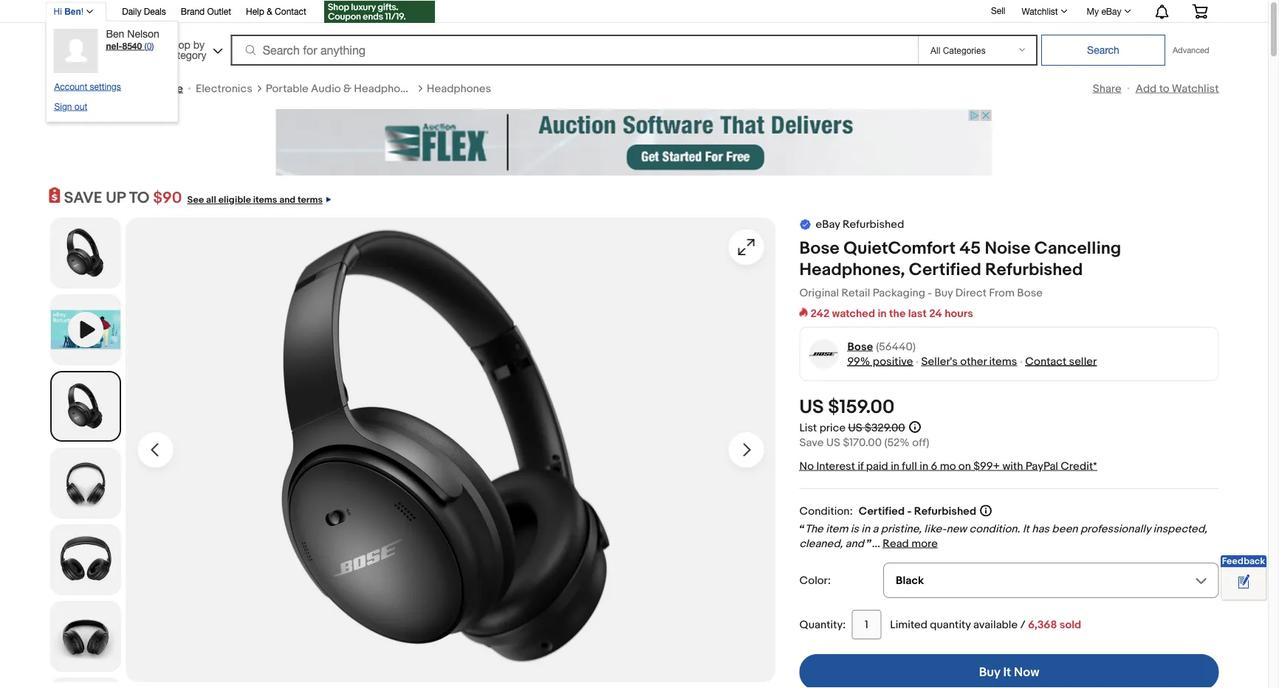 Task type: describe. For each thing, give the bounding box(es) containing it.
is
[[851, 523, 859, 536]]

nel-8540 link
[[106, 41, 144, 51]]

shop by category
[[166, 38, 206, 61]]

0 vertical spatial ben
[[64, 7, 81, 17]]

hours
[[945, 307, 973, 321]]

headphones,
[[799, 260, 905, 281]]

add to watchlist
[[1136, 82, 1219, 95]]

$159.00
[[828, 397, 895, 420]]

original
[[799, 287, 839, 300]]

portable
[[266, 82, 308, 95]]

limited quantity available / 6,368 sold
[[890, 619, 1081, 632]]

in left 6
[[920, 460, 928, 473]]

0 horizontal spatial it
[[1003, 665, 1011, 681]]

condition:
[[799, 505, 853, 518]]

- inside bose quietcomfort 45 noise cancelling headphones, certified refurbished original retail packaging - buy direct from bose
[[928, 287, 932, 300]]

cancelling
[[1034, 239, 1121, 260]]

save
[[799, 436, 824, 450]]

seller's other items
[[921, 355, 1017, 369]]

account
[[54, 81, 87, 92]]

1 horizontal spatial items
[[989, 355, 1017, 369]]

my ebay
[[1087, 6, 1121, 16]]

other
[[960, 355, 987, 369]]

picture 3 of 19 image
[[51, 449, 120, 518]]

certified - refurbished
[[859, 505, 976, 518]]

1 horizontal spatial contact
[[1025, 355, 1066, 369]]

advanced link
[[1165, 35, 1217, 65]]

0 horizontal spatial and
[[279, 195, 296, 206]]

to
[[129, 189, 149, 208]]

has
[[1032, 523, 1049, 536]]

packaging
[[873, 287, 925, 300]]

& inside "link"
[[267, 6, 272, 17]]

nelson
[[127, 28, 159, 40]]

bose for quietcomfort
[[799, 239, 840, 260]]

sell
[[991, 5, 1005, 16]]

terms
[[298, 195, 323, 206]]

bose quietcomfort 45 noise cancelling headphones, certified refurbished original retail packaging - buy direct from bose
[[799, 239, 1121, 300]]

0 vertical spatial refurbished
[[843, 218, 904, 232]]

sell link
[[984, 5, 1012, 16]]

text__icon image
[[799, 218, 811, 230]]

retail
[[841, 287, 870, 300]]

help
[[246, 6, 264, 17]]

" the item is in a pristine, like-new condition. it has been professionally inspected, cleaned, and
[[799, 523, 1207, 551]]

credit*
[[1061, 460, 1097, 473]]

advanced
[[1173, 45, 1209, 55]]

price
[[819, 422, 846, 435]]

Search for anything text field
[[233, 36, 915, 64]]

sign out
[[54, 101, 87, 112]]

now
[[1014, 665, 1039, 681]]

1 vertical spatial us
[[848, 422, 862, 435]]

1 horizontal spatial watchlist
[[1172, 82, 1219, 95]]

read
[[883, 538, 909, 551]]

settings
[[90, 81, 121, 92]]

electronics link
[[196, 81, 252, 96]]

no interest if paid in full in 6 mo on $99+ with paypal credit* link
[[799, 460, 1097, 473]]

buy it now link
[[799, 655, 1219, 689]]

2 vertical spatial refurbished
[[914, 505, 976, 518]]

been
[[1052, 523, 1078, 536]]

quantity:
[[799, 619, 846, 632]]

refurbished inside bose quietcomfort 45 noise cancelling headphones, certified refurbished original retail packaging - buy direct from bose
[[985, 260, 1083, 281]]

ebay inside account navigation
[[1101, 6, 1121, 16]]

1 vertical spatial certified
[[859, 505, 905, 518]]

quantity
[[930, 619, 971, 632]]

1 vertical spatial &
[[343, 82, 351, 95]]

in left 'full'
[[891, 460, 899, 473]]

certified inside bose quietcomfort 45 noise cancelling headphones, certified refurbished original retail packaging - buy direct from bose
[[909, 260, 981, 281]]

$170.00
[[843, 436, 882, 450]]

save up to $90
[[64, 189, 182, 208]]

portable audio & headphones
[[266, 82, 418, 95]]

new
[[946, 523, 967, 536]]

buy inside bose quietcomfort 45 noise cancelling headphones, certified refurbished original retail packaging - buy direct from bose
[[935, 287, 953, 300]]

my ebay link
[[1079, 2, 1138, 20]]

watchlist inside "link"
[[1022, 6, 1058, 16]]

video 1 of 1 image
[[51, 295, 120, 365]]

seller's other items link
[[921, 355, 1017, 369]]

hi ben !
[[54, 7, 84, 17]]

more
[[911, 538, 938, 551]]

shop
[[166, 38, 190, 51]]

99% positive link
[[847, 355, 913, 369]]

1 vertical spatial -
[[907, 505, 912, 518]]

2 vertical spatial us
[[826, 436, 840, 450]]

help & contact
[[246, 6, 306, 17]]

share
[[1093, 82, 1121, 95]]

items inside see all eligible items and terms link
[[253, 195, 277, 206]]

see all eligible items and terms
[[187, 195, 323, 206]]

0 horizontal spatial picture 2 of 19 image
[[51, 373, 119, 441]]

interest
[[816, 460, 855, 473]]

6,368
[[1028, 619, 1057, 632]]

inspected,
[[1153, 523, 1207, 536]]

242 watched in the last 24 hours
[[810, 307, 973, 321]]

shop by category button
[[159, 33, 226, 65]]

paypal
[[1026, 460, 1058, 473]]

1 vertical spatial bose
[[1017, 287, 1043, 300]]

hi
[[54, 7, 62, 17]]

sign out link
[[54, 101, 87, 112]]

quietcomfort
[[843, 239, 956, 260]]

banner containing ben nelson
[[45, 0, 1219, 123]]

no interest if paid in full in 6 mo on $99+ with paypal credit*
[[799, 460, 1097, 473]]

Quantity: text field
[[852, 611, 881, 640]]

see
[[187, 195, 204, 206]]

24
[[929, 307, 942, 321]]

off)
[[912, 436, 929, 450]]

read more link
[[883, 538, 938, 551]]

brand
[[181, 6, 205, 17]]

seller
[[1069, 355, 1097, 369]]

bose image
[[809, 339, 839, 370]]

a
[[873, 523, 878, 536]]

list price us $329.00
[[799, 422, 905, 435]]

sign
[[54, 101, 72, 112]]

account settings link
[[54, 81, 121, 92]]

the
[[889, 307, 906, 321]]

it inside " the item is in a pristine, like-new condition. it has been professionally inspected, cleaned, and
[[1023, 523, 1029, 536]]

brand outlet link
[[181, 4, 231, 20]]

(56440)
[[876, 340, 916, 354]]

/
[[1020, 619, 1025, 632]]

noise
[[985, 239, 1031, 260]]



Task type: locate. For each thing, give the bounding box(es) containing it.
banner
[[45, 0, 1219, 123]]

brand outlet
[[181, 6, 231, 17]]

help & contact link
[[246, 4, 306, 20]]

0 horizontal spatial ebay
[[816, 218, 840, 232]]

1 vertical spatial watchlist
[[1172, 82, 1219, 95]]

0 horizontal spatial items
[[253, 195, 277, 206]]

buy up 24 in the top right of the page
[[935, 287, 953, 300]]

back
[[71, 82, 96, 95]]

0 horizontal spatial refurbished
[[843, 218, 904, 232]]

in inside " the item is in a pristine, like-new condition. it has been professionally inspected, cleaned, and
[[861, 523, 870, 536]]

by
[[193, 38, 205, 51]]

1 horizontal spatial &
[[343, 82, 351, 95]]

(
[[144, 41, 147, 51]]

2 vertical spatial bose
[[847, 340, 873, 354]]

0 vertical spatial certified
[[909, 260, 981, 281]]

and inside " the item is in a pristine, like-new condition. it has been professionally inspected, cleaned, and
[[845, 538, 864, 551]]

direct
[[955, 287, 987, 300]]

0 horizontal spatial watchlist
[[1022, 6, 1058, 16]]

to right "add"
[[1159, 82, 1169, 95]]

1 vertical spatial refurbished
[[985, 260, 1083, 281]]

audio
[[311, 82, 341, 95]]

eligible
[[218, 195, 251, 206]]

1 horizontal spatial and
[[845, 538, 864, 551]]

up
[[106, 189, 126, 208]]

more information - about this item condition image
[[980, 505, 992, 517]]

0 vertical spatial ebay
[[1101, 6, 1121, 16]]

bose (56440)
[[847, 340, 916, 354]]

1 vertical spatial contact
[[1025, 355, 1066, 369]]

bose for (56440)
[[847, 340, 873, 354]]

portable audio & headphones link
[[266, 81, 418, 96]]

mo
[[940, 460, 956, 473]]

to for add
[[1159, 82, 1169, 95]]

contact right help
[[275, 6, 306, 17]]

0 vertical spatial bose
[[799, 239, 840, 260]]

full
[[902, 460, 917, 473]]

headphones link
[[427, 81, 491, 96]]

1 horizontal spatial refurbished
[[914, 505, 976, 518]]

picture 1 of 19 image
[[51, 219, 120, 288]]

...
[[872, 538, 880, 551]]

contact seller link
[[1025, 355, 1097, 369]]

no
[[799, 460, 814, 473]]

1 horizontal spatial ebay
[[1101, 6, 1121, 16]]

0 horizontal spatial &
[[267, 6, 272, 17]]

like-
[[924, 523, 946, 536]]

1 horizontal spatial it
[[1023, 523, 1029, 536]]

2 horizontal spatial bose
[[1017, 287, 1043, 300]]

watchlist link
[[1014, 2, 1074, 20]]

advertisement region
[[276, 109, 992, 176]]

2 horizontal spatial refurbished
[[985, 260, 1083, 281]]

1 horizontal spatial us
[[826, 436, 840, 450]]

sold
[[1060, 619, 1081, 632]]

6
[[931, 460, 937, 473]]

contact left seller on the right of page
[[1025, 355, 1066, 369]]

positive
[[873, 355, 913, 369]]

0
[[147, 41, 152, 51]]

None submit
[[1041, 35, 1165, 66]]

certified up direct
[[909, 260, 981, 281]]

& right audio
[[343, 82, 351, 95]]

1 horizontal spatial bose
[[847, 340, 873, 354]]

0 vertical spatial items
[[253, 195, 277, 206]]

us down price
[[826, 436, 840, 450]]

0 vertical spatial buy
[[935, 287, 953, 300]]

0 vertical spatial it
[[1023, 523, 1029, 536]]

with
[[1002, 460, 1023, 473]]

2 to from the left
[[1159, 82, 1169, 95]]

us up list
[[799, 397, 824, 420]]

your shopping cart image
[[1192, 4, 1209, 19]]

bose right from
[[1017, 287, 1043, 300]]

1 horizontal spatial -
[[928, 287, 932, 300]]

1 vertical spatial and
[[845, 538, 864, 551]]

ben up nel-
[[106, 28, 124, 40]]

in left a at the bottom right
[[861, 523, 870, 536]]

us $159.00
[[799, 397, 895, 420]]

add
[[1136, 82, 1157, 95]]

1 headphones from the left
[[354, 82, 418, 95]]

items right other
[[989, 355, 1017, 369]]

it
[[1023, 523, 1029, 536], [1003, 665, 1011, 681]]

previous
[[111, 82, 155, 95]]

ebay right text__icon
[[816, 218, 840, 232]]

- up 24 in the top right of the page
[[928, 287, 932, 300]]

back to previous page link
[[49, 80, 183, 97]]

picture 4 of 19 image
[[51, 526, 120, 595]]

save
[[64, 189, 102, 208]]

account navigation
[[45, 0, 1219, 123]]

profile picture - ben image
[[54, 29, 98, 73]]

1 to from the left
[[99, 82, 109, 95]]

$99+
[[974, 460, 1000, 473]]

it left now at the right bottom
[[1003, 665, 1011, 681]]

refurbished up like-
[[914, 505, 976, 518]]

1 horizontal spatial certified
[[909, 260, 981, 281]]

us
[[799, 397, 824, 420], [848, 422, 862, 435], [826, 436, 840, 450]]

1 vertical spatial ebay
[[816, 218, 840, 232]]

1 vertical spatial ben
[[106, 28, 124, 40]]

get the coupon image
[[324, 1, 435, 23]]

if
[[858, 460, 864, 473]]

seller's
[[921, 355, 958, 369]]

1 horizontal spatial picture 2 of 19 image
[[126, 218, 776, 683]]

available
[[973, 619, 1018, 632]]

" ... read more
[[866, 538, 938, 551]]

1 vertical spatial buy
[[979, 665, 1000, 681]]

!
[[81, 7, 84, 17]]

0 vertical spatial &
[[267, 6, 272, 17]]

certified up a at the bottom right
[[859, 505, 905, 518]]

0 horizontal spatial us
[[799, 397, 824, 420]]

0 horizontal spatial headphones
[[354, 82, 418, 95]]

to for back
[[99, 82, 109, 95]]

to right back
[[99, 82, 109, 95]]

daily deals link
[[122, 4, 166, 20]]

0 horizontal spatial bose
[[799, 239, 840, 260]]

the
[[805, 523, 823, 536]]

0 vertical spatial -
[[928, 287, 932, 300]]

- up 'pristine,'
[[907, 505, 912, 518]]

certified
[[909, 260, 981, 281], [859, 505, 905, 518]]

picture 5 of 19 image
[[51, 603, 120, 672]]

1 horizontal spatial to
[[1159, 82, 1169, 95]]

ebay right my at the right top of page
[[1101, 6, 1121, 16]]

ebay
[[1101, 6, 1121, 16], [816, 218, 840, 232]]

1 horizontal spatial ben
[[106, 28, 124, 40]]

deals
[[144, 6, 166, 17]]

99% positive
[[847, 355, 913, 369]]

0 horizontal spatial to
[[99, 82, 109, 95]]

0 vertical spatial us
[[799, 397, 824, 420]]

0 horizontal spatial contact
[[275, 6, 306, 17]]

limited
[[890, 619, 928, 632]]

1 horizontal spatial headphones
[[427, 82, 491, 95]]

buy it now
[[979, 665, 1039, 681]]

buy
[[935, 287, 953, 300], [979, 665, 1000, 681]]

items right eligible
[[253, 195, 277, 206]]

daily deals
[[122, 6, 166, 17]]

feedback
[[1222, 556, 1265, 568]]

it left has
[[1023, 523, 1029, 536]]

save us $170.00 (52% off)
[[799, 436, 929, 450]]

contact inside "link"
[[275, 6, 306, 17]]

all
[[206, 195, 216, 206]]

add to watchlist link
[[1136, 82, 1219, 95]]

45
[[959, 239, 981, 260]]

buy left now at the right bottom
[[979, 665, 1000, 681]]

-
[[928, 287, 932, 300], [907, 505, 912, 518]]

0 horizontal spatial -
[[907, 505, 912, 518]]

and left "
[[845, 538, 864, 551]]

watchlist down advanced link
[[1172, 82, 1219, 95]]

0 horizontal spatial buy
[[935, 287, 953, 300]]

2 headphones from the left
[[427, 82, 491, 95]]

items
[[253, 195, 277, 206], [989, 355, 1017, 369]]

ben right the hi
[[64, 7, 81, 17]]

0 link
[[147, 41, 152, 51]]

in left the
[[878, 307, 887, 321]]

nel-
[[106, 41, 122, 51]]

& right help
[[267, 6, 272, 17]]

0 horizontal spatial ben
[[64, 7, 81, 17]]

"
[[799, 523, 805, 536]]

2 horizontal spatial us
[[848, 422, 862, 435]]

list
[[799, 422, 817, 435]]

0 horizontal spatial certified
[[859, 505, 905, 518]]

ben inside ben nelson nel-8540 ( 0 )
[[106, 28, 124, 40]]

bose down text__icon
[[799, 239, 840, 260]]

refurbished up quietcomfort in the right top of the page
[[843, 218, 904, 232]]

last
[[908, 307, 927, 321]]

1 vertical spatial items
[[989, 355, 1017, 369]]

1 vertical spatial it
[[1003, 665, 1011, 681]]

1 horizontal spatial buy
[[979, 665, 1000, 681]]

on
[[958, 460, 971, 473]]

"
[[866, 538, 872, 551]]

bose up 99%
[[847, 340, 873, 354]]

watchlist right sell
[[1022, 6, 1058, 16]]

us up '$170.00' at the bottom
[[848, 422, 862, 435]]

0 vertical spatial watchlist
[[1022, 6, 1058, 16]]

watchlist
[[1022, 6, 1058, 16], [1172, 82, 1219, 95]]

and left terms
[[279, 195, 296, 206]]

&
[[267, 6, 272, 17], [343, 82, 351, 95]]

0 vertical spatial contact
[[275, 6, 306, 17]]

refurbished up from
[[985, 260, 1083, 281]]

picture 2 of 19 image
[[126, 218, 776, 683], [51, 373, 119, 441]]

(52%
[[884, 436, 910, 450]]

pristine,
[[881, 523, 922, 536]]

my
[[1087, 6, 1099, 16]]

bose link
[[847, 340, 873, 355]]

0 vertical spatial and
[[279, 195, 296, 206]]



Task type: vqa. For each thing, say whether or not it's contained in the screenshot.
Hasbro Star Wars The Black Series 6" Hologram Han Solo Action Figure
no



